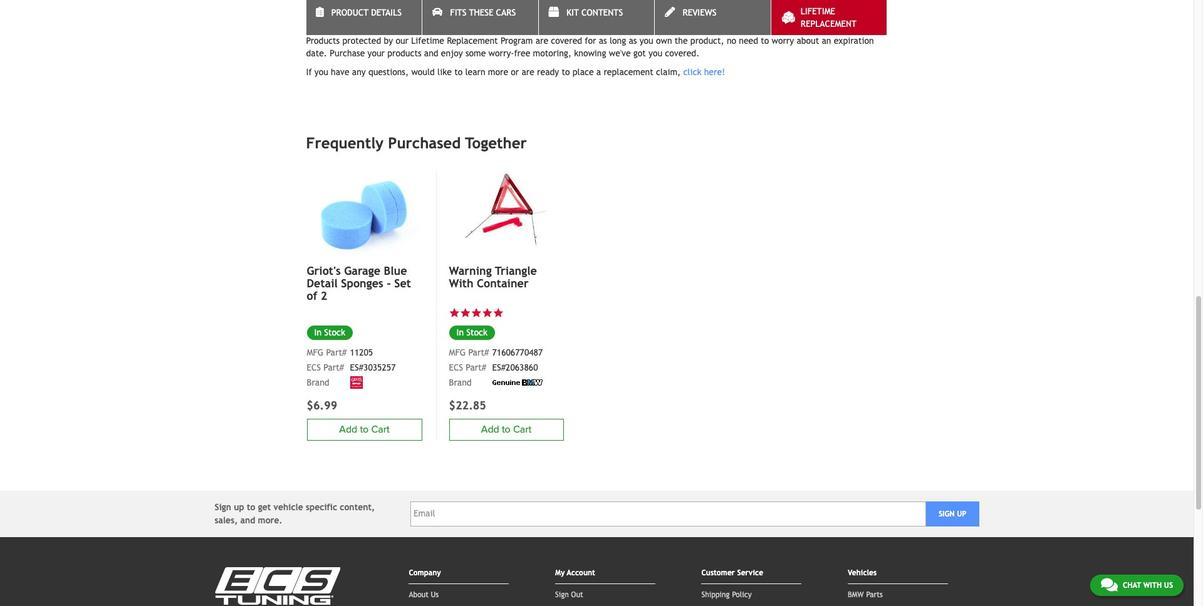 Task type: describe. For each thing, give the bounding box(es) containing it.
and inside sign up to get vehicle specific content, sales, and more.
[[240, 516, 255, 526]]

add for warning triangle with container
[[481, 424, 500, 437]]

our inside products protected by our lifetime replacement program are covered for as long as you own the product, no need to worry about an expiration date. purchase your products and enjoy some worry-free motoring, knowing we've got you covered.
[[396, 36, 409, 46]]

griot's garage blue detail sponges - set of 2 link
[[307, 265, 422, 303]]

2
[[321, 290, 327, 303]]

more
[[488, 67, 509, 77]]

genuine bmw image
[[492, 380, 543, 386]]

shipping
[[702, 591, 730, 600]]

my
[[555, 569, 565, 578]]

2 stock from the left
[[324, 328, 345, 338]]

product,
[[691, 36, 725, 46]]

the
[[675, 36, 688, 46]]

sign up button
[[926, 502, 980, 527]]

covered inside products protected by our lifetime replacement program are covered for as long as you own the product, no need to worry about an expiration date. purchase your products and enjoy some worry-free motoring, knowing we've got you covered.
[[551, 36, 583, 46]]

got
[[634, 48, 646, 58]]

add to cart button for warning triangle with container
[[449, 419, 564, 441]]

or
[[511, 67, 519, 77]]

own
[[656, 36, 672, 46]]

these
[[469, 8, 494, 18]]

policy
[[732, 591, 752, 600]]

about
[[797, 36, 820, 46]]

for
[[585, 36, 597, 46]]

lifetime replacement link
[[772, 0, 887, 35]]

to inside products protected by our lifetime replacement program are covered for as long as you own the product, no need to worry about an expiration date. purchase your products and enjoy some worry-free motoring, knowing we've got you covered.
[[761, 36, 769, 46]]

ecs for mfg part# 11205 ecs part# es#3035257 brand
[[307, 363, 321, 373]]

part# left 11205 at bottom
[[326, 348, 347, 358]]

2 horizontal spatial replacement
[[801, 19, 857, 29]]

0 horizontal spatial are
[[436, 10, 455, 24]]

sign up to get vehicle specific content, sales, and more.
[[215, 503, 375, 526]]

purchase
[[330, 48, 365, 58]]

bmw parts link
[[848, 591, 883, 600]]

of
[[307, 290, 317, 303]]

to down genuine bmw image
[[502, 424, 511, 437]]

an
[[822, 36, 832, 46]]

contents
[[582, 8, 623, 18]]

brand for mfg part# 11205 ecs part# es#3035257 brand
[[307, 378, 330, 388]]

sign out link
[[555, 591, 584, 600]]

knowing
[[574, 48, 607, 58]]

container
[[477, 277, 529, 290]]

long
[[610, 36, 626, 46]]

if you have any questions, would like to learn more or are ready to place a replacement claim, click here!
[[306, 67, 725, 77]]

out
[[571, 591, 584, 600]]

fits
[[450, 8, 467, 18]]

ecs for mfg part# 71606770487 ecs part# es#2063860 brand
[[449, 363, 463, 373]]

company
[[409, 569, 441, 578]]

brand for mfg part# 71606770487 ecs part# es#2063860 brand
[[449, 378, 472, 388]]

would
[[412, 67, 435, 77]]

to right "like"
[[455, 67, 463, 77]]

bmw parts
[[848, 591, 883, 600]]

2 star image from the left
[[493, 308, 504, 319]]

lifetime replacement
[[801, 6, 857, 29]]

components
[[361, 10, 432, 24]]

1 horizontal spatial us
[[1165, 582, 1174, 591]]

frequently
[[306, 134, 384, 152]]

0 vertical spatial our
[[527, 10, 547, 24]]

2 vertical spatial are
[[522, 67, 535, 77]]

products
[[306, 36, 340, 46]]

sign up
[[939, 510, 967, 519]]

0 horizontal spatial us
[[431, 591, 439, 600]]

Email email field
[[411, 502, 926, 527]]

here!
[[704, 67, 725, 77]]

add to cart for warning triangle with container
[[481, 424, 532, 437]]

griot's image
[[350, 377, 363, 389]]

$6.99
[[307, 400, 337, 413]]

$22.85
[[449, 400, 486, 413]]

part# up "$22.85"
[[466, 363, 487, 373]]

cars
[[496, 8, 516, 18]]

like
[[438, 67, 452, 77]]

some
[[306, 10, 338, 24]]

up for sign up
[[957, 510, 967, 519]]

content,
[[340, 503, 375, 513]]

to left place
[[562, 67, 570, 77]]

part# left the es#3035257
[[324, 363, 344, 373]]

purchased
[[388, 134, 461, 152]]

worry-
[[489, 48, 514, 58]]

program inside products protected by our lifetime replacement program are covered for as long as you own the product, no need to worry about an expiration date. purchase your products and enjoy some worry-free motoring, knowing we've got you covered.
[[501, 36, 533, 46]]

protected
[[343, 36, 381, 46]]

any
[[352, 67, 366, 77]]

reviews link
[[655, 0, 771, 35]]

mfg part# 71606770487 ecs part# es#2063860 brand
[[449, 348, 543, 388]]

chat
[[1123, 582, 1142, 591]]

motoring,
[[533, 48, 572, 58]]

kit
[[567, 8, 579, 18]]

kit contents
[[567, 8, 623, 18]]

product
[[331, 8, 369, 18]]

2 in stock from the left
[[314, 328, 345, 338]]

products
[[388, 48, 422, 58]]

3 star image from the left
[[471, 308, 482, 319]]

together
[[465, 134, 527, 152]]

questions,
[[369, 67, 409, 77]]

1 star image from the left
[[449, 308, 460, 319]]

71606770487
[[492, 348, 543, 358]]

date.
[[306, 48, 327, 58]]

lifetime inside products protected by our lifetime replacement program are covered for as long as you own the product, no need to worry about an expiration date. purchase your products and enjoy some worry-free motoring, knowing we've got you covered.
[[411, 36, 444, 46]]

cart for warning triangle with container
[[513, 424, 532, 437]]

more.
[[258, 516, 283, 526]]

cart for griot's garage blue detail sponges - set of 2
[[371, 424, 390, 437]]

1 horizontal spatial replacement
[[604, 10, 681, 24]]

frequently purchased together
[[306, 134, 527, 152]]

warning triangle with container
[[449, 265, 537, 290]]



Task type: vqa. For each thing, say whether or not it's contained in the screenshot.
mar
no



Task type: locate. For each thing, give the bounding box(es) containing it.
0 horizontal spatial cart
[[371, 424, 390, 437]]

replacement
[[604, 67, 654, 77]]

0 horizontal spatial mfg
[[307, 348, 324, 358]]

up
[[234, 503, 244, 513], [957, 510, 967, 519]]

are left these
[[436, 10, 455, 24]]

you
[[640, 36, 654, 46], [649, 48, 663, 58], [315, 67, 328, 77]]

1 horizontal spatial stock
[[467, 328, 488, 338]]

griot's garage blue detail sponges - set of 2 image
[[307, 171, 422, 258]]

up inside sign up to get vehicle specific content, sales, and more.
[[234, 503, 244, 513]]

specific
[[306, 503, 337, 513]]

you up the "got"
[[640, 36, 654, 46]]

service
[[738, 569, 764, 578]]

0 vertical spatial are
[[436, 10, 455, 24]]

sign inside sign up to get vehicle specific content, sales, and more.
[[215, 503, 231, 513]]

1 horizontal spatial brand
[[449, 378, 472, 388]]

1 vertical spatial covered
[[551, 36, 583, 46]]

1 horizontal spatial lifetime
[[551, 10, 600, 24]]

part#
[[469, 348, 489, 358], [326, 348, 347, 358], [466, 363, 487, 373], [324, 363, 344, 373]]

2 in from the left
[[314, 328, 322, 338]]

1 horizontal spatial program
[[684, 10, 733, 24]]

1 horizontal spatial in stock
[[457, 328, 488, 338]]

cart
[[513, 424, 532, 437], [371, 424, 390, 437]]

by up your
[[384, 36, 393, 46]]

2 add to cart button from the left
[[307, 419, 422, 441]]

and right sales,
[[240, 516, 255, 526]]

1 horizontal spatial sign
[[555, 591, 569, 600]]

parts
[[867, 591, 883, 600]]

0 horizontal spatial up
[[234, 503, 244, 513]]

1 vertical spatial you
[[649, 48, 663, 58]]

2 mfg from the left
[[307, 348, 324, 358]]

1 star image from the left
[[482, 308, 493, 319]]

are up motoring,
[[536, 36, 549, 46]]

blue
[[384, 265, 407, 278]]

2 horizontal spatial are
[[536, 36, 549, 46]]

place
[[573, 67, 594, 77]]

product details link
[[306, 0, 422, 35]]

click here! link
[[684, 67, 725, 77]]

by inside products protected by our lifetime replacement program are covered for as long as you own the product, no need to worry about an expiration date. purchase your products and enjoy some worry-free motoring, knowing we've got you covered.
[[384, 36, 393, 46]]

lifetime
[[801, 6, 836, 16], [551, 10, 600, 24], [411, 36, 444, 46]]

0 horizontal spatial and
[[240, 516, 255, 526]]

add to cart
[[481, 424, 532, 437], [339, 424, 390, 437]]

are
[[436, 10, 455, 24], [536, 36, 549, 46], [522, 67, 535, 77]]

lifetime up products on the top left
[[411, 36, 444, 46]]

2 horizontal spatial sign
[[939, 510, 955, 519]]

0 vertical spatial and
[[424, 48, 439, 58]]

0 vertical spatial program
[[684, 10, 733, 24]]

stock up the mfg part# 71606770487 ecs part# es#2063860 brand
[[467, 328, 488, 338]]

0 horizontal spatial ecs
[[307, 363, 321, 373]]

sign for sign up
[[939, 510, 955, 519]]

1 horizontal spatial covered
[[551, 36, 583, 46]]

0 horizontal spatial brand
[[307, 378, 330, 388]]

replacement up own
[[604, 10, 681, 24]]

warning triangle with container link
[[449, 265, 564, 290]]

customer
[[702, 569, 735, 578]]

star image
[[449, 308, 460, 319], [460, 308, 471, 319], [471, 308, 482, 319]]

1 add to cart from the left
[[481, 424, 532, 437]]

reviews
[[683, 8, 717, 18]]

1 horizontal spatial are
[[522, 67, 535, 77]]

add to cart button down "$22.85"
[[449, 419, 564, 441]]

mfg inside mfg part# 11205 ecs part# es#3035257 brand
[[307, 348, 324, 358]]

2 brand from the left
[[307, 378, 330, 388]]

sign for sign up to get vehicle specific content, sales, and more.
[[215, 503, 231, 513]]

add to cart down griot's image
[[339, 424, 390, 437]]

1 horizontal spatial mfg
[[449, 348, 466, 358]]

2 cart from the left
[[371, 424, 390, 437]]

covered
[[459, 10, 506, 24], [551, 36, 583, 46]]

fits these cars
[[450, 8, 516, 18]]

up inside button
[[957, 510, 967, 519]]

mfg inside the mfg part# 71606770487 ecs part# es#2063860 brand
[[449, 348, 466, 358]]

stock down '2'
[[324, 328, 345, 338]]

lifetime up for
[[551, 10, 600, 24]]

0 horizontal spatial add
[[339, 424, 358, 437]]

expiration
[[834, 36, 874, 46]]

learn
[[465, 67, 486, 77]]

1 horizontal spatial up
[[957, 510, 967, 519]]

1 horizontal spatial our
[[527, 10, 547, 24]]

mfg for mfg part# 11205 ecs part# es#3035257 brand
[[307, 348, 324, 358]]

0 horizontal spatial as
[[599, 36, 607, 46]]

0 horizontal spatial lifetime
[[411, 36, 444, 46]]

1 stock from the left
[[467, 328, 488, 338]]

es#2063860
[[492, 363, 538, 373]]

sign
[[215, 503, 231, 513], [939, 510, 955, 519], [555, 591, 569, 600]]

brand up '$6.99'
[[307, 378, 330, 388]]

in down with
[[457, 328, 464, 338]]

replacement up an
[[801, 19, 857, 29]]

stock
[[467, 328, 488, 338], [324, 328, 345, 338]]

replacement
[[604, 10, 681, 24], [801, 19, 857, 29], [447, 36, 498, 46]]

star image
[[482, 308, 493, 319], [493, 308, 504, 319]]

2 vertical spatial you
[[315, 67, 328, 77]]

and up would
[[424, 48, 439, 58]]

to down griot's image
[[360, 424, 369, 437]]

vehicles
[[848, 569, 877, 578]]

sign out
[[555, 591, 584, 600]]

11205
[[350, 348, 373, 358]]

get
[[258, 503, 271, 513]]

ecs
[[449, 363, 463, 373], [307, 363, 321, 373]]

2 add to cart from the left
[[339, 424, 390, 437]]

ready
[[537, 67, 559, 77]]

sales,
[[215, 516, 238, 526]]

0 vertical spatial covered
[[459, 10, 506, 24]]

mfg up "$22.85"
[[449, 348, 466, 358]]

us right with
[[1165, 582, 1174, 591]]

add down griot's image
[[339, 424, 358, 437]]

by
[[510, 10, 524, 24], [384, 36, 393, 46]]

1 horizontal spatial as
[[629, 36, 637, 46]]

lifetime up an
[[801, 6, 836, 16]]

1 vertical spatial are
[[536, 36, 549, 46]]

0 vertical spatial you
[[640, 36, 654, 46]]

replacement inside products protected by our lifetime replacement program are covered for as long as you own the product, no need to worry about an expiration date. purchase your products and enjoy some worry-free motoring, knowing we've got you covered.
[[447, 36, 498, 46]]

and inside products protected by our lifetime replacement program are covered for as long as you own the product, no need to worry about an expiration date. purchase your products and enjoy some worry-free motoring, knowing we've got you covered.
[[424, 48, 439, 58]]

add to cart down "$22.85"
[[481, 424, 532, 437]]

0 horizontal spatial stock
[[324, 328, 345, 338]]

mfg part# 11205 ecs part# es#3035257 brand
[[307, 348, 396, 388]]

2 star image from the left
[[460, 308, 471, 319]]

1 add to cart button from the left
[[449, 419, 564, 441]]

1 ecs from the left
[[449, 363, 463, 373]]

1 horizontal spatial add
[[481, 424, 500, 437]]

about us link
[[409, 591, 439, 600]]

about us
[[409, 591, 439, 600]]

brand inside mfg part# 11205 ecs part# es#3035257 brand
[[307, 378, 330, 388]]

1 horizontal spatial add to cart
[[481, 424, 532, 437]]

chat with us link
[[1091, 576, 1184, 597]]

with
[[449, 277, 474, 290]]

sign for sign out
[[555, 591, 569, 600]]

1 horizontal spatial ecs
[[449, 363, 463, 373]]

covered.
[[665, 48, 700, 58]]

brand inside the mfg part# 71606770487 ecs part# es#2063860 brand
[[449, 378, 472, 388]]

1 mfg from the left
[[449, 348, 466, 358]]

1 vertical spatial program
[[501, 36, 533, 46]]

some
[[466, 48, 486, 58]]

1 cart from the left
[[513, 424, 532, 437]]

ecs up "$22.85"
[[449, 363, 463, 373]]

vehicle
[[274, 503, 303, 513]]

bmw
[[848, 591, 864, 600]]

0 horizontal spatial sign
[[215, 503, 231, 513]]

-
[[387, 277, 391, 290]]

add to cart button for griot's garage blue detail sponges - set of 2
[[307, 419, 422, 441]]

my account
[[555, 569, 595, 578]]

to left get
[[247, 503, 255, 513]]

2 as from the left
[[629, 36, 637, 46]]

0 vertical spatial by
[[510, 10, 524, 24]]

program up 'product,'
[[684, 10, 733, 24]]

0 horizontal spatial by
[[384, 36, 393, 46]]

are right or
[[522, 67, 535, 77]]

to inside sign up to get vehicle specific content, sales, and more.
[[247, 503, 255, 513]]

chat with us
[[1123, 582, 1174, 591]]

claim,
[[656, 67, 681, 77]]

program up 'free'
[[501, 36, 533, 46]]

in stock down '2'
[[314, 328, 345, 338]]

as up the "got"
[[629, 36, 637, 46]]

we've
[[609, 48, 631, 58]]

add to cart button down griot's image
[[307, 419, 422, 441]]

by right these
[[510, 10, 524, 24]]

you right if
[[315, 67, 328, 77]]

replacement up some
[[447, 36, 498, 46]]

1 add from the left
[[481, 424, 500, 437]]

kit
[[342, 10, 357, 24]]

warning triangle with container image
[[449, 171, 564, 257]]

2 add from the left
[[339, 424, 358, 437]]

lifetime inside lifetime replacement
[[801, 6, 836, 16]]

brand up "$22.85"
[[449, 378, 472, 388]]

a
[[597, 67, 601, 77]]

1 horizontal spatial in
[[457, 328, 464, 338]]

1 in stock from the left
[[457, 328, 488, 338]]

add down "$22.85"
[[481, 424, 500, 437]]

in stock up the mfg part# 71606770487 ecs part# es#2063860 brand
[[457, 328, 488, 338]]

to right need
[[761, 36, 769, 46]]

some kit components are covered by our lifetime replacement program
[[306, 10, 733, 24]]

garage
[[344, 265, 381, 278]]

our right cars
[[527, 10, 547, 24]]

2 ecs from the left
[[307, 363, 321, 373]]

our up products on the top left
[[396, 36, 409, 46]]

us right about
[[431, 591, 439, 600]]

you down own
[[649, 48, 663, 58]]

sign inside button
[[939, 510, 955, 519]]

no
[[727, 36, 737, 46]]

kit contents link
[[539, 0, 655, 35]]

add for griot's garage blue detail sponges - set of 2
[[339, 424, 358, 437]]

ecs inside mfg part# 11205 ecs part# es#3035257 brand
[[307, 363, 321, 373]]

with
[[1144, 582, 1162, 591]]

1 horizontal spatial and
[[424, 48, 439, 58]]

triangle
[[495, 265, 537, 278]]

1 in from the left
[[457, 328, 464, 338]]

comments image
[[1101, 578, 1118, 593]]

are inside products protected by our lifetime replacement program are covered for as long as you own the product, no need to worry about an expiration date. purchase your products and enjoy some worry-free motoring, knowing we've got you covered.
[[536, 36, 549, 46]]

detail
[[307, 277, 338, 290]]

set
[[395, 277, 411, 290]]

sponges
[[341, 277, 384, 290]]

mfg for mfg part# 71606770487 ecs part# es#2063860 brand
[[449, 348, 466, 358]]

fits these cars link
[[423, 0, 538, 35]]

worry
[[772, 36, 794, 46]]

0 horizontal spatial program
[[501, 36, 533, 46]]

1 horizontal spatial by
[[510, 10, 524, 24]]

product details
[[331, 8, 402, 18]]

and
[[424, 48, 439, 58], [240, 516, 255, 526]]

ecs tuning image
[[215, 568, 340, 606]]

part# left 71606770487
[[469, 348, 489, 358]]

2 horizontal spatial lifetime
[[801, 6, 836, 16]]

add to cart for griot's garage blue detail sponges - set of 2
[[339, 424, 390, 437]]

1 horizontal spatial cart
[[513, 424, 532, 437]]

0 horizontal spatial replacement
[[447, 36, 498, 46]]

1 vertical spatial by
[[384, 36, 393, 46]]

griot's
[[307, 265, 341, 278]]

1 vertical spatial our
[[396, 36, 409, 46]]

customer service
[[702, 569, 764, 578]]

1 brand from the left
[[449, 378, 472, 388]]

as right for
[[599, 36, 607, 46]]

0 horizontal spatial in
[[314, 328, 322, 338]]

0 horizontal spatial covered
[[459, 10, 506, 24]]

ecs up '$6.99'
[[307, 363, 321, 373]]

griot's garage blue detail sponges - set of 2
[[307, 265, 411, 303]]

0 horizontal spatial in stock
[[314, 328, 345, 338]]

shipping policy link
[[702, 591, 752, 600]]

up for sign up to get vehicle specific content, sales, and more.
[[234, 503, 244, 513]]

1 horizontal spatial add to cart button
[[449, 419, 564, 441]]

your
[[368, 48, 385, 58]]

mfg left 11205 at bottom
[[307, 348, 324, 358]]

in down of
[[314, 328, 322, 338]]

0 horizontal spatial our
[[396, 36, 409, 46]]

0 horizontal spatial add to cart
[[339, 424, 390, 437]]

ecs inside the mfg part# 71606770487 ecs part# es#2063860 brand
[[449, 363, 463, 373]]

1 vertical spatial and
[[240, 516, 255, 526]]

details
[[371, 8, 402, 18]]

1 as from the left
[[599, 36, 607, 46]]

have
[[331, 67, 350, 77]]

mfg
[[449, 348, 466, 358], [307, 348, 324, 358]]

0 horizontal spatial add to cart button
[[307, 419, 422, 441]]



